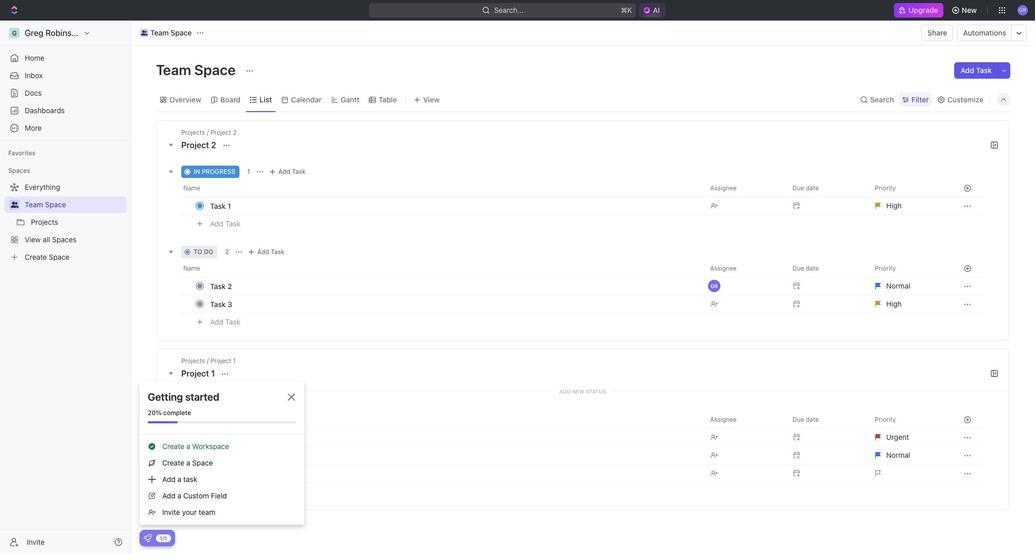 Task type: describe. For each thing, give the bounding box(es) containing it.
add new status button
[[554, 389, 611, 395]]

urgent button
[[869, 429, 951, 447]]

task
[[183, 475, 197, 484]]

to for first due date dropdown button from the bottom
[[194, 400, 202, 407]]

high button for 1
[[869, 197, 951, 215]]

task 2
[[210, 282, 232, 291]]

name for 2nd the name dropdown button from the bottom
[[183, 184, 200, 192]]

inbox
[[25, 71, 43, 80]]

assignee for first assignee "dropdown button" from the top of the page
[[710, 184, 737, 192]]

workspace for create a workspace
[[192, 442, 229, 451]]

task 1 link
[[208, 199, 702, 213]]

projects / project 2
[[181, 129, 237, 136]]

task 3 for 1st task 3 link from the bottom
[[210, 469, 232, 478]]

priority for 2nd due date dropdown button from the top of the page
[[875, 265, 896, 272]]

do for 2nd due date dropdown button from the top of the page
[[204, 248, 213, 256]]

getting started
[[148, 391, 219, 403]]

team inside sidebar navigation
[[25, 200, 43, 209]]

task 1
[[210, 202, 231, 210]]

/ for 1
[[207, 357, 209, 365]]

create a space
[[162, 459, 213, 468]]

1 assignee button from the top
[[704, 180, 786, 197]]

to do for 2nd due date dropdown button from the top of the page
[[194, 248, 213, 256]]

search
[[870, 95, 894, 104]]

everything
[[25, 183, 60, 192]]

priority for first due date dropdown button from the bottom
[[875, 416, 896, 424]]

assignee for assignee "dropdown button" associated with first due date dropdown button from the bottom
[[710, 416, 737, 424]]

1 for project 1
[[211, 369, 215, 379]]

date for first due date dropdown button from the bottom
[[806, 416, 819, 424]]

high button for 3
[[869, 295, 951, 314]]

team space inside sidebar navigation
[[25, 200, 66, 209]]

1 for task 1
[[228, 202, 231, 210]]

1 due date from the top
[[793, 184, 819, 192]]

2 due date button from the top
[[786, 261, 869, 277]]

do for first due date dropdown button from the bottom
[[204, 400, 213, 407]]

1 vertical spatial team space
[[156, 61, 239, 78]]

gantt link
[[339, 92, 360, 107]]

projects for project 1
[[181, 357, 205, 365]]

priority button for first due date dropdown button from the bottom
[[869, 412, 951, 429]]

your
[[182, 508, 197, 517]]

home link
[[4, 50, 127, 66]]

create space
[[25, 253, 70, 262]]

ai button
[[639, 3, 666, 18]]

normal for 2nd normal dropdown button from the top of the page
[[886, 451, 910, 460]]

getting
[[148, 391, 183, 403]]

search button
[[857, 92, 897, 107]]

gantt
[[341, 95, 360, 104]]

progress
[[202, 168, 235, 176]]

onboarding checklist button element
[[144, 535, 152, 543]]

close image
[[288, 394, 295, 401]]

due for first due date dropdown button from the top of the page
[[793, 184, 804, 192]]

1 horizontal spatial user group image
[[141, 30, 147, 36]]

list link
[[258, 92, 272, 107]]

1 due date button from the top
[[786, 180, 869, 197]]

to do for first due date dropdown button from the bottom
[[194, 400, 213, 407]]

1 priority button from the top
[[869, 180, 951, 197]]

share button
[[921, 25, 954, 41]]

20% complete
[[148, 409, 191, 417]]

add new status
[[559, 389, 606, 395]]

docs link
[[4, 85, 127, 101]]

board
[[220, 95, 241, 104]]

everything link
[[4, 179, 125, 196]]

task 2 link
[[208, 279, 702, 294]]

favorites button
[[4, 147, 40, 160]]

high for 1
[[886, 201, 902, 210]]

2 for task 2
[[228, 282, 232, 291]]

more
[[25, 124, 42, 132]]

onboarding checklist button image
[[144, 535, 152, 543]]

a for custom
[[177, 492, 181, 501]]

create a workspace
[[162, 442, 229, 451]]

tree inside sidebar navigation
[[4, 179, 127, 266]]

2 for ‎task 2
[[228, 451, 232, 460]]

due for first due date dropdown button from the bottom
[[793, 416, 804, 424]]

add a task
[[162, 475, 197, 484]]

table link
[[377, 92, 397, 107]]

date for 2nd due date dropdown button from the top of the page
[[806, 265, 819, 272]]

home
[[25, 54, 44, 62]]

project up project 1
[[210, 357, 231, 365]]

projects inside projects link
[[31, 218, 58, 227]]

share
[[928, 28, 947, 37]]

create for create a space
[[162, 459, 184, 468]]

1 priority from the top
[[875, 184, 896, 192]]

create for create space
[[25, 253, 47, 262]]

add a custom field
[[162, 492, 227, 501]]

2 normal button from the top
[[869, 447, 951, 465]]

3 for 1st task 3 link from the bottom
[[228, 469, 232, 478]]

new
[[962, 6, 977, 14]]

‎task 1
[[210, 433, 231, 442]]

3 due date from the top
[[793, 416, 819, 424]]

overview
[[169, 95, 201, 104]]

‎task for ‎task 1
[[210, 433, 226, 442]]

project 1
[[181, 369, 217, 379]]

custom
[[183, 492, 209, 501]]

a for task
[[177, 475, 181, 484]]

new button
[[947, 2, 983, 19]]

greg robinson's workspace
[[25, 28, 133, 38]]

a for workspace
[[186, 442, 190, 451]]

1 for ‎task 1
[[228, 433, 231, 442]]

view all spaces
[[25, 235, 76, 244]]

favorites
[[8, 149, 35, 157]]

upgrade link
[[894, 3, 943, 18]]

filter
[[912, 95, 929, 104]]

view button
[[410, 88, 443, 112]]

started
[[185, 391, 219, 403]]

list
[[260, 95, 272, 104]]

upgrade
[[909, 6, 938, 14]]

1/5
[[160, 535, 167, 542]]

projects for project 2
[[181, 129, 205, 136]]

to for 2nd due date dropdown button from the top of the page
[[194, 248, 202, 256]]

workspace for greg robinson's workspace
[[90, 28, 133, 38]]

1 horizontal spatial spaces
[[52, 235, 76, 244]]

0 horizontal spatial team space link
[[25, 197, 125, 213]]

sidebar navigation
[[0, 21, 133, 555]]

2 task 3 link from the top
[[208, 466, 702, 481]]

‎task 2 link
[[208, 448, 702, 463]]

0 horizontal spatial gr button
[[704, 277, 786, 296]]

a for space
[[186, 459, 190, 468]]



Task type: locate. For each thing, give the bounding box(es) containing it.
1 task 3 from the top
[[210, 300, 232, 309]]

projects
[[181, 129, 205, 136], [31, 218, 58, 227], [181, 357, 205, 365]]

project down 'projects / project 1' on the bottom left of the page
[[181, 369, 209, 379]]

1 vertical spatial name
[[183, 265, 200, 272]]

0 vertical spatial team space link
[[138, 27, 194, 39]]

2 high from the top
[[886, 300, 902, 309]]

task 3 for 2nd task 3 link from the bottom of the page
[[210, 300, 232, 309]]

automations
[[963, 28, 1006, 37]]

view for view all spaces
[[25, 235, 41, 244]]

name button
[[181, 180, 704, 197], [181, 261, 704, 277]]

overview link
[[167, 92, 201, 107]]

filter button
[[899, 92, 932, 107]]

1 vertical spatial assignee button
[[704, 261, 786, 277]]

1 to from the top
[[194, 248, 202, 256]]

task 3 link
[[208, 297, 702, 312], [208, 466, 702, 481]]

1 due from the top
[[793, 184, 804, 192]]

2 vertical spatial projects
[[181, 357, 205, 365]]

due for 2nd due date dropdown button from the top of the page
[[793, 265, 804, 272]]

1 vertical spatial gr
[[711, 283, 718, 289]]

view inside sidebar navigation
[[25, 235, 41, 244]]

/
[[207, 129, 209, 136], [207, 357, 209, 365]]

1 horizontal spatial invite
[[162, 508, 180, 517]]

0 vertical spatial projects
[[181, 129, 205, 136]]

0 vertical spatial task 3
[[210, 300, 232, 309]]

space
[[171, 28, 192, 37], [194, 61, 236, 78], [45, 200, 66, 209], [49, 253, 70, 262], [192, 459, 213, 468]]

field
[[211, 492, 227, 501]]

1
[[247, 168, 250, 176], [228, 202, 231, 210], [233, 357, 236, 365], [211, 369, 215, 379], [228, 433, 231, 442]]

inbox link
[[4, 67, 127, 84]]

projects / project 1
[[181, 357, 236, 365]]

user group image inside sidebar navigation
[[11, 202, 18, 208]]

a up create a space
[[186, 442, 190, 451]]

0 vertical spatial due
[[793, 184, 804, 192]]

calendar
[[291, 95, 322, 104]]

3 priority button from the top
[[869, 412, 951, 429]]

normal for first normal dropdown button
[[886, 282, 910, 290]]

automations button
[[958, 25, 1012, 41]]

task 3 link down ‎task 2 link
[[208, 466, 702, 481]]

all
[[43, 235, 50, 244]]

0 vertical spatial create
[[25, 253, 47, 262]]

view left all
[[25, 235, 41, 244]]

high
[[886, 201, 902, 210], [886, 300, 902, 309]]

2 vertical spatial create
[[162, 459, 184, 468]]

task 3 link down task 2 link at the bottom of the page
[[208, 297, 702, 312]]

1 horizontal spatial team space link
[[138, 27, 194, 39]]

0 vertical spatial name button
[[181, 180, 704, 197]]

workspace
[[90, 28, 133, 38], [192, 442, 229, 451]]

2 date from the top
[[806, 265, 819, 272]]

‎task down ‎task 1
[[210, 451, 226, 460]]

2 vertical spatial team space
[[25, 200, 66, 209]]

priority
[[875, 184, 896, 192], [875, 265, 896, 272], [875, 416, 896, 424]]

0 horizontal spatial workspace
[[90, 28, 133, 38]]

1 vertical spatial /
[[207, 357, 209, 365]]

priority button for 2nd due date dropdown button from the top of the page
[[869, 261, 951, 277]]

2 vertical spatial date
[[806, 416, 819, 424]]

1 / from the top
[[207, 129, 209, 136]]

name button up the task 1 link
[[181, 180, 704, 197]]

projects link
[[31, 214, 125, 231]]

0 horizontal spatial user group image
[[11, 202, 18, 208]]

urgent
[[886, 433, 909, 442]]

1 vertical spatial to do
[[194, 400, 213, 407]]

0 vertical spatial /
[[207, 129, 209, 136]]

3 down 'task 2'
[[228, 300, 232, 309]]

2 vertical spatial assignee
[[710, 416, 737, 424]]

1 vertical spatial spaces
[[52, 235, 76, 244]]

1 vertical spatial high
[[886, 300, 902, 309]]

projects up all
[[31, 218, 58, 227]]

search...
[[494, 6, 523, 14]]

0 vertical spatial ‎task
[[210, 433, 226, 442]]

/ for 2
[[207, 129, 209, 136]]

ai
[[653, 6, 660, 14]]

1 vertical spatial due date button
[[786, 261, 869, 277]]

greg robinson's workspace, , element
[[9, 28, 20, 38]]

to do up 'task 2'
[[194, 248, 213, 256]]

1 vertical spatial due date
[[793, 265, 819, 272]]

projects up the project 2
[[181, 129, 205, 136]]

0 horizontal spatial gr
[[711, 283, 718, 289]]

1 vertical spatial team
[[156, 61, 191, 78]]

1 vertical spatial priority button
[[869, 261, 951, 277]]

normal
[[886, 282, 910, 290], [886, 451, 910, 460]]

‎task 2
[[210, 451, 232, 460]]

1 name from the top
[[183, 184, 200, 192]]

0 vertical spatial gr
[[1019, 7, 1027, 13]]

1 vertical spatial due
[[793, 265, 804, 272]]

1 horizontal spatial gr button
[[1015, 2, 1031, 19]]

date
[[806, 184, 819, 192], [806, 265, 819, 272], [806, 416, 819, 424]]

3 due from the top
[[793, 416, 804, 424]]

projects up project 1
[[181, 357, 205, 365]]

0 vertical spatial due date button
[[786, 180, 869, 197]]

status
[[586, 389, 606, 395]]

1 vertical spatial ‎task
[[210, 451, 226, 460]]

0 vertical spatial user group image
[[141, 30, 147, 36]]

0 vertical spatial 3
[[228, 300, 232, 309]]

1 vertical spatial priority
[[875, 265, 896, 272]]

1 task 3 link from the top
[[208, 297, 702, 312]]

1 vertical spatial date
[[806, 265, 819, 272]]

workspace inside sidebar navigation
[[90, 28, 133, 38]]

1 assignee from the top
[[710, 184, 737, 192]]

0 horizontal spatial invite
[[27, 538, 45, 547]]

project up the project 2
[[210, 129, 231, 136]]

invite for invite
[[27, 538, 45, 547]]

2 to from the top
[[194, 400, 202, 407]]

1 to do from the top
[[194, 248, 213, 256]]

1 normal button from the top
[[869, 277, 951, 296]]

to
[[194, 248, 202, 256], [194, 400, 202, 407]]

2 vertical spatial due date
[[793, 416, 819, 424]]

2 assignee from the top
[[710, 265, 737, 272]]

add
[[961, 66, 974, 75], [278, 168, 290, 176], [210, 219, 223, 228], [257, 248, 269, 256], [210, 318, 223, 326], [257, 400, 269, 407], [162, 475, 176, 484], [210, 487, 223, 496], [162, 492, 176, 501]]

robinson's
[[45, 28, 88, 38]]

due date
[[793, 184, 819, 192], [793, 265, 819, 272], [793, 416, 819, 424]]

spaces up create space link
[[52, 235, 76, 244]]

0 vertical spatial task 3 link
[[208, 297, 702, 312]]

0 vertical spatial normal button
[[869, 277, 951, 296]]

‎task
[[210, 433, 226, 442], [210, 451, 226, 460]]

project 2
[[181, 141, 218, 150]]

more button
[[4, 120, 127, 136]]

1 name button from the top
[[181, 180, 704, 197]]

1 3 from the top
[[228, 300, 232, 309]]

0 vertical spatial view
[[423, 95, 440, 104]]

1 do from the top
[[204, 248, 213, 256]]

g
[[12, 29, 17, 37]]

3 assignee button from the top
[[704, 412, 786, 429]]

2 do from the top
[[204, 400, 213, 407]]

2 high button from the top
[[869, 295, 951, 314]]

0 vertical spatial normal
[[886, 282, 910, 290]]

3
[[228, 300, 232, 309], [228, 469, 232, 478]]

0 vertical spatial workspace
[[90, 28, 133, 38]]

‎task for ‎task 2
[[210, 451, 226, 460]]

⌘k
[[621, 6, 632, 14]]

3 due date button from the top
[[786, 412, 869, 429]]

1 vertical spatial view
[[25, 235, 41, 244]]

create up add a task
[[162, 459, 184, 468]]

high button
[[869, 197, 951, 215], [869, 295, 951, 314]]

2 vertical spatial due
[[793, 416, 804, 424]]

workspace down ‎task 1
[[192, 442, 229, 451]]

0 vertical spatial date
[[806, 184, 819, 192]]

2 3 from the top
[[228, 469, 232, 478]]

create inside sidebar navigation
[[25, 253, 47, 262]]

1 vertical spatial task 3
[[210, 469, 232, 478]]

0 vertical spatial due date
[[793, 184, 819, 192]]

name for first the name dropdown button from the bottom of the page
[[183, 265, 200, 272]]

‎task 1 link
[[208, 430, 702, 445]]

view right the 'table'
[[423, 95, 440, 104]]

1 vertical spatial task 3 link
[[208, 466, 702, 481]]

1 horizontal spatial gr
[[1019, 7, 1027, 13]]

2 name from the top
[[183, 265, 200, 272]]

task 3 down 'task 2'
[[210, 300, 232, 309]]

customize button
[[934, 92, 987, 107]]

user group image
[[141, 30, 147, 36], [11, 202, 18, 208]]

team space
[[150, 28, 192, 37], [156, 61, 239, 78], [25, 200, 66, 209]]

view inside button
[[423, 95, 440, 104]]

1 vertical spatial projects
[[31, 218, 58, 227]]

1 vertical spatial create
[[162, 442, 184, 451]]

2 vertical spatial assignee button
[[704, 412, 786, 429]]

invite your team
[[162, 508, 215, 517]]

create for create a workspace
[[162, 442, 184, 451]]

1 date from the top
[[806, 184, 819, 192]]

0 vertical spatial high button
[[869, 197, 951, 215]]

0 vertical spatial name
[[183, 184, 200, 192]]

0 vertical spatial invite
[[162, 508, 180, 517]]

view button
[[410, 92, 443, 107]]

high for 3
[[886, 300, 902, 309]]

team
[[199, 508, 215, 517]]

date for first due date dropdown button from the top of the page
[[806, 184, 819, 192]]

2
[[233, 129, 237, 136], [211, 141, 216, 150], [225, 248, 229, 256], [228, 282, 232, 291], [228, 451, 232, 460]]

2 priority from the top
[[875, 265, 896, 272]]

invite inside sidebar navigation
[[27, 538, 45, 547]]

assignee button for first due date dropdown button from the bottom
[[704, 412, 786, 429]]

table
[[379, 95, 397, 104]]

to do
[[194, 248, 213, 256], [194, 400, 213, 407]]

0 vertical spatial priority
[[875, 184, 896, 192]]

1 vertical spatial 3
[[228, 469, 232, 478]]

1 vertical spatial normal
[[886, 451, 910, 460]]

view
[[423, 95, 440, 104], [25, 235, 41, 244]]

1 ‎task from the top
[[210, 433, 226, 442]]

task 3 down ‎task 2
[[210, 469, 232, 478]]

docs
[[25, 89, 42, 97]]

2 name button from the top
[[181, 261, 704, 277]]

board link
[[218, 92, 241, 107]]

0 horizontal spatial view
[[25, 235, 41, 244]]

gr button
[[1015, 2, 1031, 19], [704, 277, 786, 296]]

assignee for assignee "dropdown button" corresponding to 2nd due date dropdown button from the top of the page
[[710, 265, 737, 272]]

task
[[976, 66, 992, 75], [292, 168, 306, 176], [210, 202, 226, 210], [225, 219, 241, 228], [271, 248, 285, 256], [210, 282, 226, 291], [210, 300, 226, 309], [225, 318, 241, 326], [271, 400, 285, 407], [210, 469, 226, 478], [225, 487, 241, 496]]

assignee
[[710, 184, 737, 192], [710, 265, 737, 272], [710, 416, 737, 424]]

1 vertical spatial name button
[[181, 261, 704, 277]]

task inside task 2 link
[[210, 282, 226, 291]]

0 vertical spatial priority button
[[869, 180, 951, 197]]

0 vertical spatial do
[[204, 248, 213, 256]]

project down projects / project 2
[[181, 141, 209, 150]]

assignee button
[[704, 180, 786, 197], [704, 261, 786, 277], [704, 412, 786, 429]]

project
[[210, 129, 231, 136], [181, 141, 209, 150], [210, 357, 231, 365], [181, 369, 209, 379]]

a left the "task"
[[177, 475, 181, 484]]

view for view
[[423, 95, 440, 104]]

20%
[[148, 409, 162, 417]]

0 vertical spatial team space
[[150, 28, 192, 37]]

tree containing everything
[[4, 179, 127, 266]]

1 vertical spatial user group image
[[11, 202, 18, 208]]

1 vertical spatial normal button
[[869, 447, 951, 465]]

add
[[559, 389, 571, 395]]

calendar link
[[289, 92, 322, 107]]

2 normal from the top
[[886, 451, 910, 460]]

1 horizontal spatial workspace
[[192, 442, 229, 451]]

2 for project 2
[[211, 141, 216, 150]]

0 vertical spatial assignee
[[710, 184, 737, 192]]

3 down ‎task 2
[[228, 469, 232, 478]]

3 assignee from the top
[[710, 416, 737, 424]]

0 vertical spatial team
[[150, 28, 169, 37]]

2 to do from the top
[[194, 400, 213, 407]]

create down all
[[25, 253, 47, 262]]

/ up project 1
[[207, 357, 209, 365]]

1 normal from the top
[[886, 282, 910, 290]]

spaces down the favorites button
[[8, 167, 30, 175]]

do up 'task 2'
[[204, 248, 213, 256]]

1 vertical spatial high button
[[869, 295, 951, 314]]

a up the "task"
[[186, 459, 190, 468]]

0 vertical spatial high
[[886, 201, 902, 210]]

1 vertical spatial assignee
[[710, 265, 737, 272]]

0 vertical spatial spaces
[[8, 167, 30, 175]]

2 vertical spatial team
[[25, 200, 43, 209]]

1 vertical spatial team space link
[[25, 197, 125, 213]]

priority button
[[869, 180, 951, 197], [869, 261, 951, 277], [869, 412, 951, 429]]

view all spaces link
[[4, 232, 125, 248]]

0 vertical spatial to do
[[194, 248, 213, 256]]

spaces
[[8, 167, 30, 175], [52, 235, 76, 244]]

invite for invite your team
[[162, 508, 180, 517]]

name
[[183, 184, 200, 192], [183, 265, 200, 272]]

0 vertical spatial assignee button
[[704, 180, 786, 197]]

name button up task 2 link at the bottom of the page
[[181, 261, 704, 277]]

3 date from the top
[[806, 416, 819, 424]]

3 for 2nd task 3 link from the bottom of the page
[[228, 300, 232, 309]]

1 vertical spatial do
[[204, 400, 213, 407]]

task 3
[[210, 300, 232, 309], [210, 469, 232, 478]]

customize
[[948, 95, 984, 104]]

2 due from the top
[[793, 265, 804, 272]]

1 high button from the top
[[869, 197, 951, 215]]

create space link
[[4, 249, 125, 266]]

/ up the project 2
[[207, 129, 209, 136]]

2 / from the top
[[207, 357, 209, 365]]

2 vertical spatial priority
[[875, 416, 896, 424]]

add task
[[961, 66, 992, 75], [278, 168, 306, 176], [210, 219, 241, 228], [257, 248, 285, 256], [210, 318, 241, 326], [257, 400, 285, 407], [210, 487, 241, 496]]

dashboards link
[[4, 102, 127, 119]]

tree
[[4, 179, 127, 266]]

0 horizontal spatial spaces
[[8, 167, 30, 175]]

assignee button for 2nd due date dropdown button from the top of the page
[[704, 261, 786, 277]]

1 vertical spatial invite
[[27, 538, 45, 547]]

in
[[194, 168, 200, 176]]

1 horizontal spatial view
[[423, 95, 440, 104]]

3 priority from the top
[[875, 416, 896, 424]]

2 ‎task from the top
[[210, 451, 226, 460]]

0 vertical spatial to
[[194, 248, 202, 256]]

dashboards
[[25, 106, 65, 115]]

in progress
[[194, 168, 235, 176]]

workspace right robinson's
[[90, 28, 133, 38]]

1 vertical spatial to
[[194, 400, 202, 407]]

1 vertical spatial workspace
[[192, 442, 229, 451]]

2 assignee button from the top
[[704, 261, 786, 277]]

2 vertical spatial priority button
[[869, 412, 951, 429]]

to do down project 1
[[194, 400, 213, 407]]

2 task 3 from the top
[[210, 469, 232, 478]]

0 vertical spatial gr button
[[1015, 2, 1031, 19]]

do down project 1
[[204, 400, 213, 407]]

2 vertical spatial due date button
[[786, 412, 869, 429]]

a down add a task
[[177, 492, 181, 501]]

2 due date from the top
[[793, 265, 819, 272]]

create up create a space
[[162, 442, 184, 451]]

1 high from the top
[[886, 201, 902, 210]]

team
[[150, 28, 169, 37], [156, 61, 191, 78], [25, 200, 43, 209]]

2 priority button from the top
[[869, 261, 951, 277]]

1 vertical spatial gr button
[[704, 277, 786, 296]]

complete
[[163, 409, 191, 417]]

new
[[572, 389, 584, 395]]

greg
[[25, 28, 43, 38]]

‎task up ‎task 2
[[210, 433, 226, 442]]



Task type: vqa. For each thing, say whether or not it's contained in the screenshot.
onboarding checklist button element
yes



